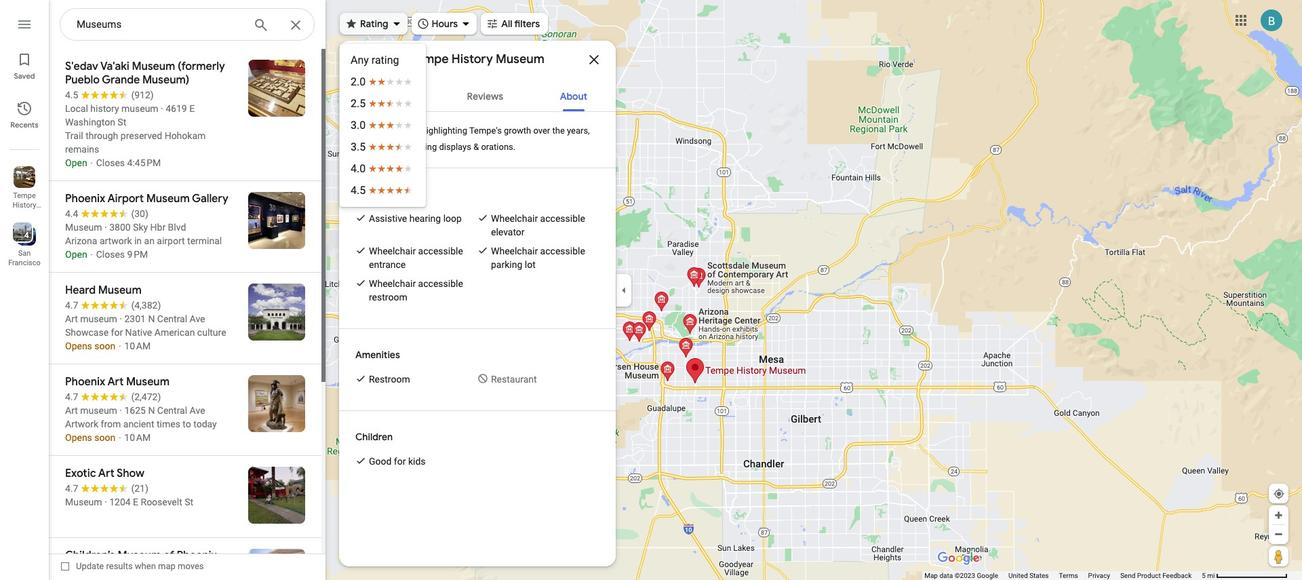 Task type: vqa. For each thing, say whether or not it's contained in the screenshot.
leftmost place
no



Task type: describe. For each thing, give the bounding box(es) containing it.
united states
[[1009, 572, 1049, 579]]

2.5 stars element
[[351, 96, 415, 112]]

2.0
[[351, 75, 366, 88]]

history inside main content
[[452, 52, 493, 67]]

about tempe history museum region
[[339, 112, 616, 566]]

assistive hearing loop
[[369, 213, 462, 224]]

3.5
[[351, 140, 366, 153]]

roomy museum highlighting tempe's growth over the years, including via rotating displays & orations.
[[356, 126, 590, 152]]

accessible for wheelchair accessible entrance
[[418, 246, 463, 256]]

san
[[18, 249, 31, 258]]

3.0 stars element
[[351, 117, 415, 134]]

overview button
[[357, 79, 421, 111]]

overview
[[368, 90, 410, 102]]

tempe history museum inside button
[[10, 191, 39, 219]]

reviews
[[467, 90, 503, 102]]

show street view coverage image
[[1269, 546, 1289, 566]]

data
[[940, 572, 953, 579]]

wheelchair for elevator
[[491, 213, 538, 224]]

4.5
[[351, 184, 366, 197]]

displays
[[439, 142, 471, 152]]

kids
[[408, 456, 426, 467]]

4.0 stars element
[[351, 161, 415, 177]]

wheelchair accessible restroom
[[369, 278, 463, 303]]

5 mi
[[1202, 572, 1215, 579]]

5 mi button
[[1202, 572, 1288, 579]]

send
[[1121, 572, 1136, 579]]

terms
[[1059, 572, 1078, 579]]

museum inside button
[[10, 210, 39, 219]]

good for kids element
[[369, 455, 426, 468]]

assistive
[[369, 213, 407, 224]]

any
[[351, 54, 369, 66]]

4
[[24, 231, 29, 240]]

results for museums feed
[[49, 49, 326, 580]]

mi
[[1208, 572, 1215, 579]]

the
[[553, 126, 565, 136]]

museum
[[385, 126, 419, 136]]

google maps element
[[0, 0, 1303, 580]]

all filters button
[[481, 9, 548, 39]]

has wheelchair accessible parking lot element
[[491, 244, 600, 271]]

2.5
[[351, 97, 366, 110]]

filters
[[515, 18, 540, 30]]

restroom
[[369, 292, 408, 303]]

terms button
[[1059, 571, 1078, 580]]

wheelchair accessible parking lot
[[491, 246, 585, 270]]

4.0
[[351, 162, 366, 175]]

rating menu
[[340, 44, 426, 207]]

wheelchair for parking
[[491, 246, 538, 256]]

3.5 stars element
[[351, 139, 415, 155]]

5
[[1202, 572, 1206, 579]]

rating
[[360, 18, 388, 30]]

tempe history museum button
[[0, 161, 49, 219]]

entrance
[[369, 259, 406, 270]]

moves
[[178, 561, 204, 571]]

united
[[1009, 572, 1028, 579]]

update results when map moves
[[76, 561, 204, 571]]

saved button
[[0, 46, 49, 84]]

tempe inside main content
[[411, 52, 449, 67]]

google
[[977, 572, 999, 579]]

product
[[1138, 572, 1161, 579]]

send product feedback button
[[1121, 571, 1192, 580]]

tempe history museum main content
[[339, 41, 616, 566]]

accessibility
[[356, 188, 411, 200]]

has wheelchair accessible elevator element
[[491, 212, 600, 239]]

roomy
[[356, 126, 383, 136]]

parking
[[491, 259, 523, 270]]

list containing saved
[[0, 0, 49, 580]]

restroom
[[369, 374, 410, 385]]

rating
[[372, 54, 399, 66]]

including
[[356, 142, 391, 152]]

menu image
[[16, 16, 33, 33]]

loop
[[443, 213, 462, 224]]

Update results when map moves checkbox
[[61, 558, 204, 575]]

recents button
[[0, 95, 49, 133]]

any rating
[[351, 54, 399, 66]]

&
[[474, 142, 479, 152]]

saved
[[14, 71, 35, 81]]



Task type: locate. For each thing, give the bounding box(es) containing it.
footer inside google maps element
[[925, 571, 1202, 580]]

amenities
[[356, 349, 400, 361]]

growth
[[504, 126, 531, 136]]

wheelchair for entrance
[[369, 246, 416, 256]]

1 vertical spatial tempe history museum
[[10, 191, 39, 219]]

museum
[[496, 52, 545, 67], [10, 210, 39, 219]]

museum inside main content
[[496, 52, 545, 67]]

recents
[[10, 120, 38, 130]]

map
[[925, 572, 938, 579]]

tab list containing overview
[[339, 79, 616, 111]]

0 horizontal spatial tempe
[[13, 191, 36, 200]]

accessible down has wheelchair accessible elevator element
[[540, 246, 585, 256]]

all filters
[[501, 18, 540, 30]]

hours
[[432, 18, 458, 30]]

1 horizontal spatial museum
[[496, 52, 545, 67]]

None search field
[[60, 8, 315, 41]]

good for kids
[[369, 456, 426, 467]]

2.0 stars element
[[351, 74, 415, 90]]

wheelchair up the elevator in the top left of the page
[[491, 213, 538, 224]]

update
[[76, 561, 104, 571]]

accessible down has wheelchair accessible entrance element
[[418, 278, 463, 289]]

history inside tempe history museum
[[13, 201, 36, 210]]

tab list
[[339, 79, 616, 111]]

years,
[[567, 126, 590, 136]]

tempe history museum
[[411, 52, 545, 67], [10, 191, 39, 219]]

None field
[[77, 16, 242, 33]]

history up 4
[[13, 201, 36, 210]]

hours button
[[412, 9, 477, 39]]

Museums field
[[60, 8, 315, 41]]

wheelchair inside "wheelchair accessible elevator"
[[491, 213, 538, 224]]

tempe
[[411, 52, 449, 67], [13, 191, 36, 200]]

history up reviews button
[[452, 52, 493, 67]]

accessible for wheelchair accessible parking lot
[[540, 246, 585, 256]]

1 vertical spatial tempe
[[13, 191, 36, 200]]

museum down the all filters
[[496, 52, 545, 67]]

wheelchair accessible entrance
[[369, 246, 463, 270]]

has restroom element
[[369, 372, 410, 386]]

tempe history museum up 4
[[10, 191, 39, 219]]

wheelchair inside wheelchair accessible restroom
[[369, 278, 416, 289]]

tempe history museum inside main content
[[411, 52, 545, 67]]

tempe history museum up reviews button
[[411, 52, 545, 67]]

map
[[158, 561, 176, 571]]

lot
[[525, 259, 536, 270]]

©2023
[[955, 572, 976, 579]]

none field inside museums field
[[77, 16, 242, 33]]

for
[[394, 456, 406, 467]]

united states button
[[1009, 571, 1049, 580]]

send product feedback
[[1121, 572, 1192, 579]]

zoom out image
[[1274, 529, 1284, 539]]

accessible inside wheelchair accessible restroom
[[418, 278, 463, 289]]

privacy
[[1089, 572, 1111, 579]]

wheelchair inside wheelchair accessible parking lot
[[491, 246, 538, 256]]

tempe up 4
[[13, 191, 36, 200]]

footer containing map data ©2023 google
[[925, 571, 1202, 580]]

wheelchair for restroom
[[369, 278, 416, 289]]

accessible up the has wheelchair accessible parking lot element
[[540, 213, 585, 224]]

no restaurant element
[[491, 372, 537, 386]]

collapse side panel image
[[617, 283, 632, 297]]

privacy button
[[1089, 571, 1111, 580]]

results
[[106, 561, 133, 571]]

wheelchair up "parking" on the top left
[[491, 246, 538, 256]]

feedback
[[1163, 572, 1192, 579]]

wheelchair up entrance
[[369, 246, 416, 256]]

4 places element
[[15, 229, 29, 242]]

has wheelchair accessible entrance element
[[369, 244, 478, 271]]

states
[[1030, 572, 1049, 579]]

0 horizontal spatial history
[[13, 201, 36, 210]]

wheelchair accessible elevator
[[491, 213, 585, 237]]

about button
[[549, 79, 598, 111]]

0 vertical spatial tempe
[[411, 52, 449, 67]]

good
[[369, 456, 392, 467]]

highlighting
[[422, 126, 467, 136]]

google account: brad klo  
(klobrad84@gmail.com) image
[[1261, 9, 1283, 31]]

0 horizontal spatial museum
[[10, 210, 39, 219]]

san francisco
[[8, 249, 41, 267]]

map data ©2023 google
[[925, 572, 999, 579]]

tempe inside tempe history museum
[[13, 191, 36, 200]]

history
[[452, 52, 493, 67], [13, 201, 36, 210]]

accessible down loop
[[418, 246, 463, 256]]

tab list inside google maps element
[[339, 79, 616, 111]]

accessible inside "wheelchair accessible elevator"
[[540, 213, 585, 224]]

restaurant
[[491, 374, 537, 385]]

tempe's
[[469, 126, 502, 136]]

when
[[135, 561, 156, 571]]

0 vertical spatial history
[[452, 52, 493, 67]]

wheelchair up restroom
[[369, 278, 416, 289]]

wheelchair inside wheelchair accessible entrance
[[369, 246, 416, 256]]

reviews button
[[456, 79, 514, 111]]

0 horizontal spatial tempe history museum
[[10, 191, 39, 219]]

wheelchair
[[491, 213, 538, 224], [369, 246, 416, 256], [491, 246, 538, 256], [369, 278, 416, 289]]

none search field inside google maps element
[[60, 8, 315, 41]]

1 horizontal spatial tempe
[[411, 52, 449, 67]]

list
[[0, 0, 49, 580]]

1 vertical spatial museum
[[10, 210, 39, 219]]

museum up 4
[[10, 210, 39, 219]]

orations.
[[481, 142, 516, 152]]

hearing
[[410, 213, 441, 224]]

0 vertical spatial tempe history museum
[[411, 52, 545, 67]]

accessible inside wheelchair accessible parking lot
[[540, 246, 585, 256]]

accessible for wheelchair accessible elevator
[[540, 213, 585, 224]]

francisco
[[8, 258, 41, 267]]

via
[[393, 142, 404, 152]]

0 vertical spatial museum
[[496, 52, 545, 67]]

about
[[560, 90, 588, 102]]

zoom in image
[[1274, 510, 1284, 520]]

1 horizontal spatial tempe history museum
[[411, 52, 545, 67]]

show your location image
[[1273, 488, 1286, 500]]

accessible
[[540, 213, 585, 224], [418, 246, 463, 256], [540, 246, 585, 256], [418, 278, 463, 289]]

3.0
[[351, 119, 366, 132]]

accessible for wheelchair accessible restroom
[[418, 278, 463, 289]]

1 horizontal spatial history
[[452, 52, 493, 67]]

all
[[501, 18, 513, 30]]

4.5 stars element
[[351, 182, 415, 199]]

1 vertical spatial history
[[13, 201, 36, 210]]

has wheelchair accessible restroom element
[[369, 277, 478, 304]]

has assistive hearing loop element
[[369, 212, 462, 225]]

rating button
[[340, 9, 407, 39]]

accessible inside wheelchair accessible entrance
[[418, 246, 463, 256]]

footer
[[925, 571, 1202, 580]]

over
[[534, 126, 550, 136]]

tempe down hours popup button
[[411, 52, 449, 67]]

rotating
[[407, 142, 437, 152]]

elevator
[[491, 227, 525, 237]]

children
[[356, 431, 393, 443]]



